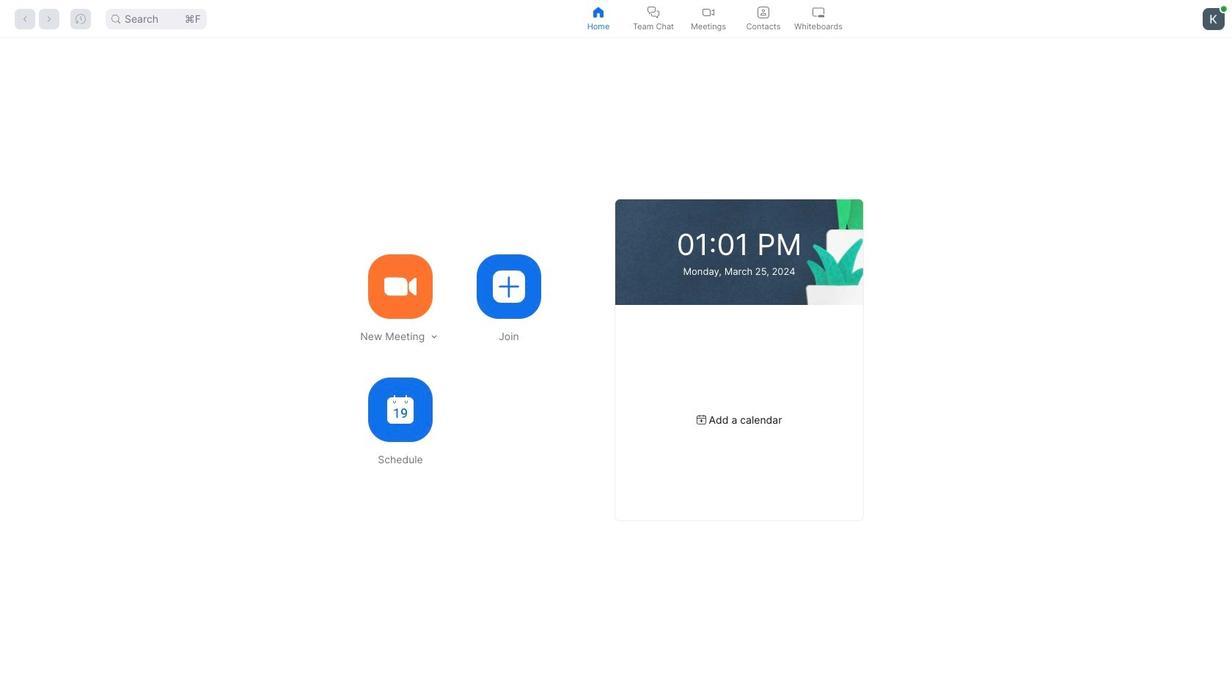 Task type: vqa. For each thing, say whether or not it's contained in the screenshot.
tab panel
yes



Task type: locate. For each thing, give the bounding box(es) containing it.
calendar add calendar image
[[696, 415, 706, 425], [696, 415, 706, 425]]

tab list
[[571, 0, 846, 37]]

video camera on image
[[384, 270, 417, 303]]

team chat image
[[648, 6, 659, 18]]

profile contact image
[[758, 6, 769, 18]]

tab panel
[[0, 38, 1232, 681]]

plus squircle image
[[493, 270, 525, 303]]

magnifier image
[[111, 14, 120, 23]]

magnifier image
[[111, 14, 120, 23]]

whiteboard small image
[[813, 6, 824, 18], [813, 6, 824, 18]]

chevron down small image
[[429, 332, 439, 342], [429, 332, 439, 342]]

online image
[[1221, 6, 1227, 12], [1221, 6, 1227, 12]]

home small image
[[593, 6, 604, 18]]



Task type: describe. For each thing, give the bounding box(es) containing it.
plus squircle image
[[493, 270, 525, 303]]

video on image
[[703, 6, 714, 18]]

schedule image
[[387, 395, 414, 424]]

video on image
[[703, 6, 714, 18]]

profile contact image
[[758, 6, 769, 18]]

video camera on image
[[384, 270, 417, 303]]

home small image
[[593, 6, 604, 18]]

team chat image
[[648, 6, 659, 18]]



